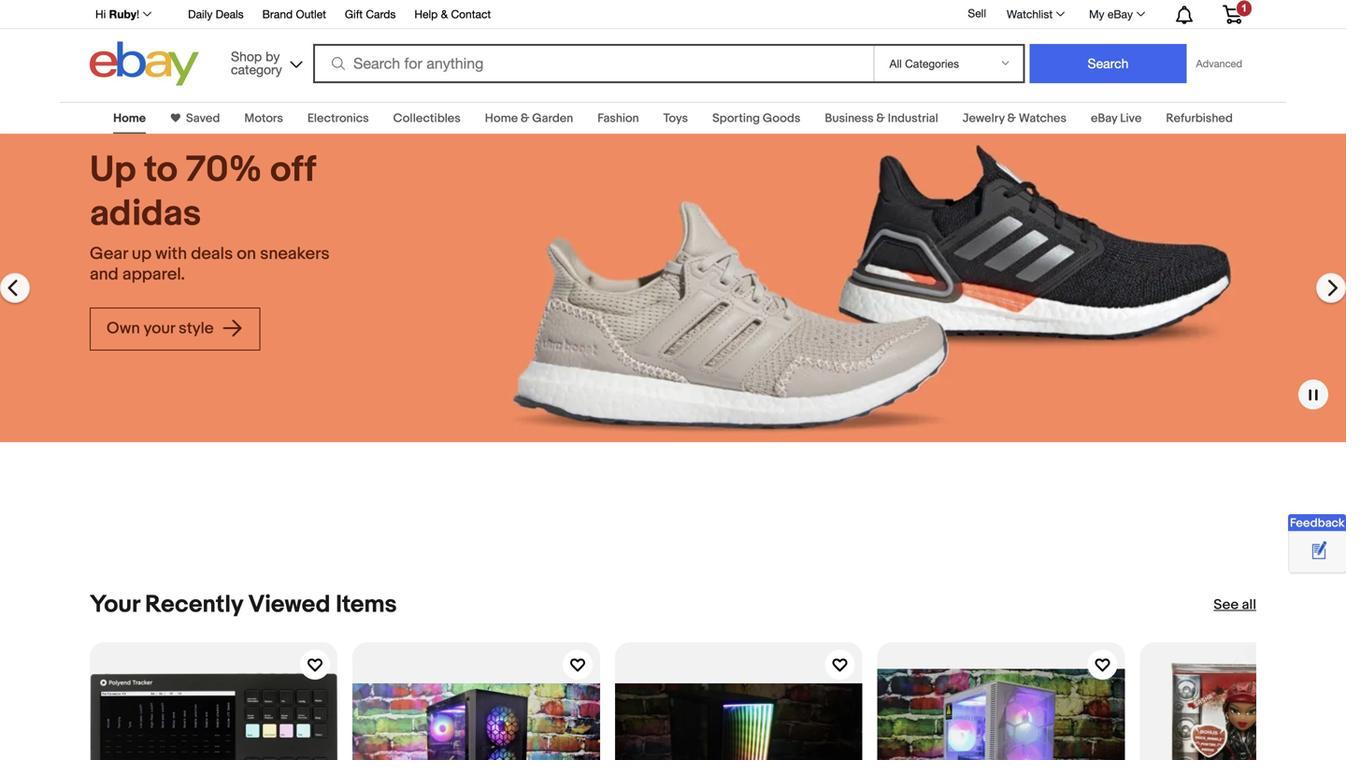 Task type: describe. For each thing, give the bounding box(es) containing it.
gift cards link
[[345, 5, 396, 25]]

watchlist
[[1007, 7, 1053, 21]]

sell
[[968, 7, 986, 20]]

help & contact link
[[415, 5, 491, 25]]

electronics
[[307, 111, 369, 126]]

off
[[270, 149, 316, 192]]

own
[[107, 318, 140, 338]]

by
[[266, 49, 280, 64]]

my
[[1089, 7, 1105, 21]]

up to 70% off adidas gear up with deals on sneakers and apparel.
[[90, 149, 330, 285]]

goods
[[763, 111, 801, 126]]

up to 70% off adidas link
[[90, 149, 359, 236]]

fashion link
[[598, 111, 639, 126]]

style
[[179, 318, 214, 338]]

viewed
[[248, 590, 330, 619]]

saved
[[186, 111, 220, 126]]

my ebay link
[[1079, 3, 1154, 25]]

advanced
[[1196, 58, 1243, 70]]

jewelry & watches link
[[963, 111, 1067, 126]]

motors
[[244, 111, 283, 126]]

own your style link
[[90, 307, 260, 350]]

Search for anything text field
[[316, 46, 870, 81]]

ebay live
[[1091, 111, 1142, 126]]

deals
[[191, 244, 233, 264]]

1 link
[[1212, 0, 1254, 27]]

deals
[[216, 7, 244, 21]]

jewelry
[[963, 111, 1005, 126]]

shop by category button
[[223, 42, 307, 82]]

my ebay
[[1089, 7, 1133, 21]]

items
[[336, 590, 397, 619]]

brand outlet link
[[262, 5, 326, 25]]

home & garden link
[[485, 111, 573, 126]]

ebay inside up to 70% off adidas "main content"
[[1091, 111, 1118, 126]]

& for home
[[521, 111, 530, 126]]

motors link
[[244, 111, 283, 126]]

ebay inside the account navigation
[[1108, 7, 1133, 21]]

see all
[[1214, 597, 1257, 613]]

cards
[[366, 7, 396, 21]]

gift cards
[[345, 7, 396, 21]]

shop
[[231, 49, 262, 64]]

watches
[[1019, 111, 1067, 126]]

& for jewelry
[[1008, 111, 1016, 126]]

your recently viewed items link
[[90, 590, 397, 619]]

brand outlet
[[262, 7, 326, 21]]

outlet
[[296, 7, 326, 21]]

gear
[[90, 244, 128, 264]]

jewelry & watches
[[963, 111, 1067, 126]]

70%
[[186, 149, 262, 192]]

apparel.
[[122, 264, 185, 285]]

and
[[90, 264, 119, 285]]

category
[[231, 62, 282, 77]]

to
[[144, 149, 178, 192]]

business & industrial link
[[825, 111, 939, 126]]

shop by category
[[231, 49, 282, 77]]

help
[[415, 7, 438, 21]]

adidas
[[90, 192, 201, 236]]

on
[[237, 244, 256, 264]]

hi
[[95, 7, 106, 21]]

ruby
[[109, 7, 137, 21]]

up
[[132, 244, 152, 264]]

sporting
[[713, 111, 760, 126]]

garden
[[532, 111, 573, 126]]

sneakers
[[260, 244, 330, 264]]



Task type: vqa. For each thing, say whether or not it's contained in the screenshot.
states
no



Task type: locate. For each thing, give the bounding box(es) containing it.
& right help
[[441, 7, 448, 21]]

2 home from the left
[[485, 111, 518, 126]]

& right jewelry
[[1008, 111, 1016, 126]]

recently
[[145, 590, 243, 619]]

daily deals link
[[188, 5, 244, 25]]

hi ruby !
[[95, 7, 139, 21]]

your
[[144, 318, 175, 338]]

collectibles link
[[393, 111, 461, 126]]

advanced link
[[1187, 45, 1252, 82]]

none submit inside shop by category banner
[[1030, 44, 1187, 83]]

up to 70% off adidas main content
[[0, 91, 1346, 760]]

brand
[[262, 7, 293, 21]]

business
[[825, 111, 874, 126]]

your recently viewed items
[[90, 590, 397, 619]]

shop by category banner
[[85, 0, 1257, 91]]

all
[[1242, 597, 1257, 613]]

& inside the account navigation
[[441, 7, 448, 21]]

1 vertical spatial ebay
[[1091, 111, 1118, 126]]

1 home from the left
[[113, 111, 146, 126]]

account navigation
[[85, 0, 1257, 29]]

1 horizontal spatial home
[[485, 111, 518, 126]]

contact
[[451, 7, 491, 21]]

& left 'garden'
[[521, 111, 530, 126]]

& for business
[[877, 111, 885, 126]]

home for home
[[113, 111, 146, 126]]

&
[[441, 7, 448, 21], [521, 111, 530, 126], [877, 111, 885, 126], [1008, 111, 1016, 126]]

feedback
[[1290, 516, 1345, 531]]

home
[[113, 111, 146, 126], [485, 111, 518, 126]]

1
[[1242, 2, 1247, 14]]

home left 'garden'
[[485, 111, 518, 126]]

refurbished link
[[1166, 111, 1233, 126]]

ebay right my
[[1108, 7, 1133, 21]]

see
[[1214, 597, 1239, 613]]

toys
[[663, 111, 688, 126]]

0 horizontal spatial home
[[113, 111, 146, 126]]

with
[[155, 244, 187, 264]]

0 vertical spatial ebay
[[1108, 7, 1133, 21]]

None submit
[[1030, 44, 1187, 83]]

electronics link
[[307, 111, 369, 126]]

live
[[1120, 111, 1142, 126]]

sporting goods
[[713, 111, 801, 126]]

help & contact
[[415, 7, 491, 21]]

daily deals
[[188, 7, 244, 21]]

see all link
[[1214, 596, 1257, 614]]

sporting goods link
[[713, 111, 801, 126]]

collectibles
[[393, 111, 461, 126]]

ebay
[[1108, 7, 1133, 21], [1091, 111, 1118, 126]]

home up up
[[113, 111, 146, 126]]

ebay live link
[[1091, 111, 1142, 126]]

saved link
[[181, 111, 220, 126]]

daily
[[188, 7, 213, 21]]

home & garden
[[485, 111, 573, 126]]

!
[[137, 7, 139, 21]]

sell link
[[960, 7, 995, 20]]

toys link
[[663, 111, 688, 126]]

business & industrial
[[825, 111, 939, 126]]

& for help
[[441, 7, 448, 21]]

industrial
[[888, 111, 939, 126]]

own your style
[[107, 318, 217, 338]]

home for home & garden
[[485, 111, 518, 126]]

up
[[90, 149, 136, 192]]

watchlist link
[[997, 3, 1073, 25]]

fashion
[[598, 111, 639, 126]]

gift
[[345, 7, 363, 21]]

your
[[90, 590, 140, 619]]

ebay left live
[[1091, 111, 1118, 126]]

refurbished
[[1166, 111, 1233, 126]]

& right 'business'
[[877, 111, 885, 126]]



